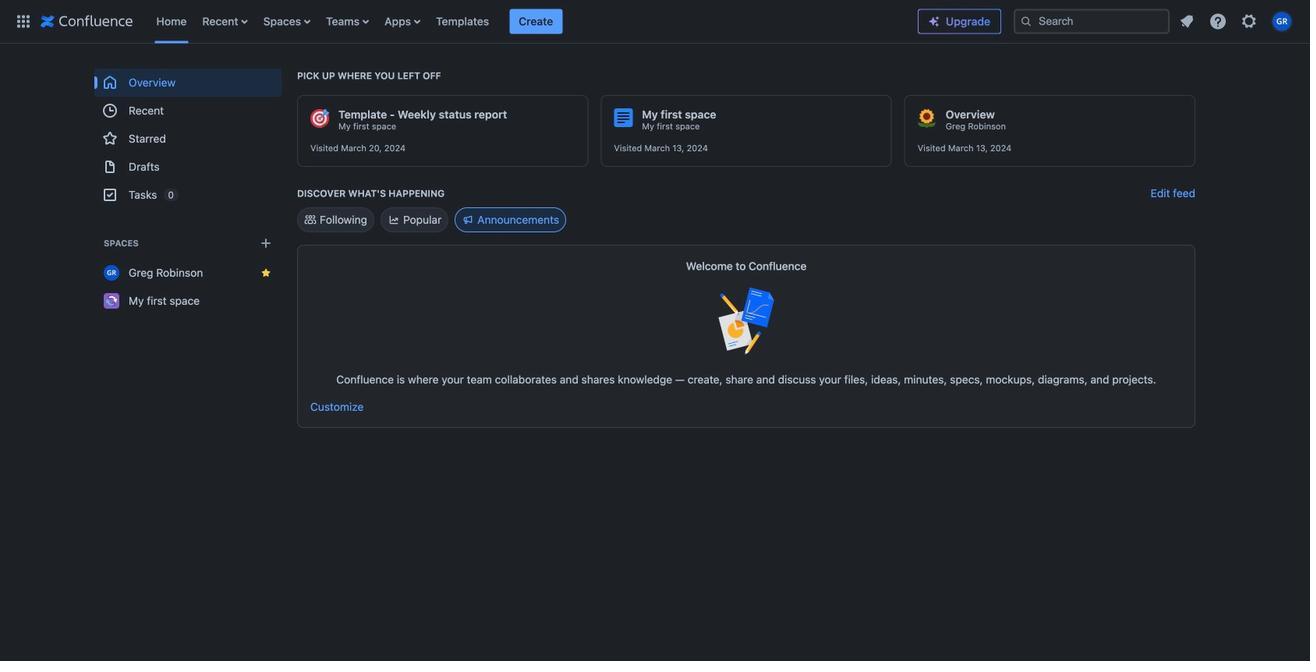 Task type: describe. For each thing, give the bounding box(es) containing it.
unstar this space image
[[260, 267, 272, 279]]

appswitcher icon image
[[14, 12, 33, 31]]

global element
[[9, 0, 918, 43]]

list for premium image
[[1174, 7, 1302, 36]]

search image
[[1021, 15, 1033, 28]]

settings icon image
[[1241, 12, 1259, 31]]

create a space image
[[257, 234, 275, 253]]



Task type: locate. For each thing, give the bounding box(es) containing it.
confluence image
[[41, 12, 133, 31], [41, 12, 133, 31]]

None search field
[[1014, 9, 1171, 34]]

list item
[[510, 9, 563, 34]]

group
[[94, 69, 282, 209]]

:sunflower: image
[[918, 109, 937, 128], [918, 109, 937, 128]]

Search field
[[1014, 9, 1171, 34]]

banner
[[0, 0, 1311, 44]]

list item inside the 'global' element
[[510, 9, 563, 34]]

list
[[149, 0, 918, 43], [1174, 7, 1302, 36]]

1 horizontal spatial list
[[1174, 7, 1302, 36]]

:dart: image
[[311, 109, 329, 128], [311, 109, 329, 128]]

help icon image
[[1210, 12, 1228, 31]]

list for appswitcher icon
[[149, 0, 918, 43]]

premium image
[[929, 15, 941, 28]]

notification icon image
[[1178, 12, 1197, 31]]

0 horizontal spatial list
[[149, 0, 918, 43]]



Task type: vqa. For each thing, say whether or not it's contained in the screenshot.
alerts
no



